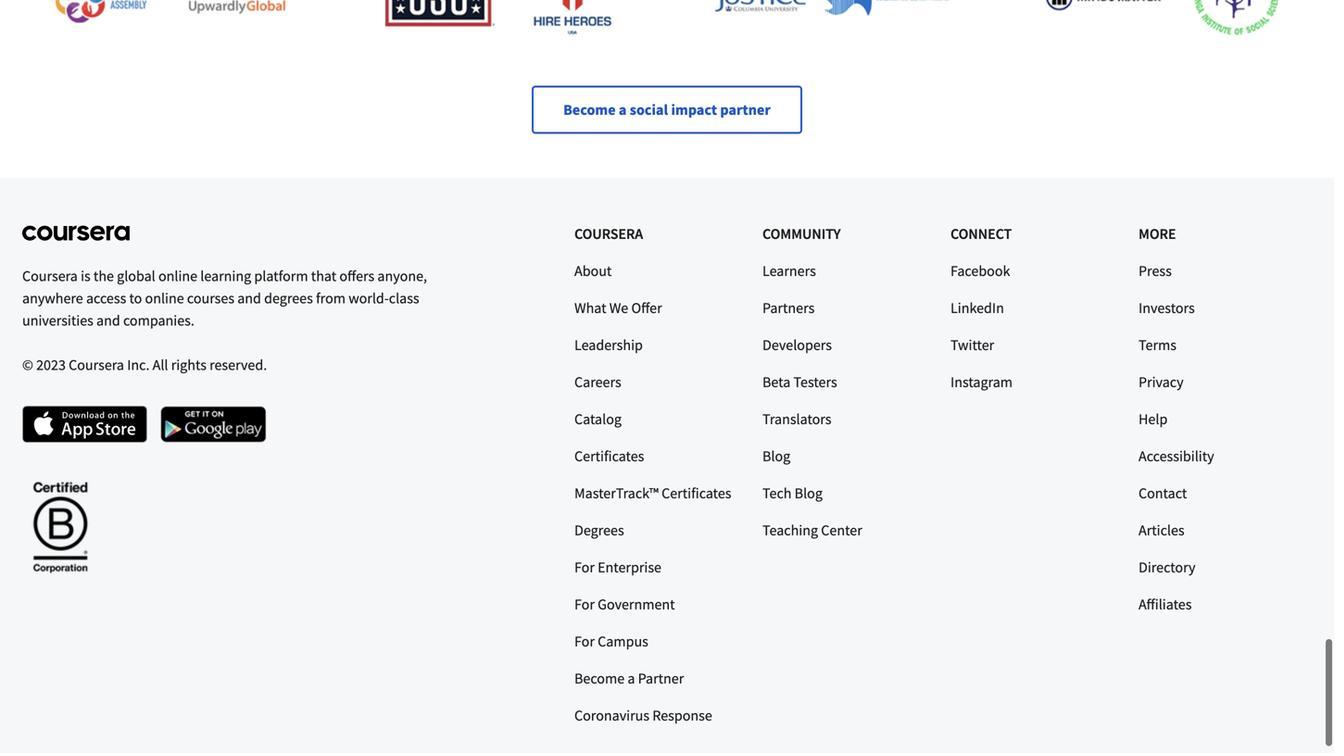 Task type: vqa. For each thing, say whether or not it's contained in the screenshot.
the Twitter link
yes



Task type: describe. For each thing, give the bounding box(es) containing it.
testers
[[794, 373, 838, 392]]

enterprise
[[598, 558, 662, 577]]

0 vertical spatial online
[[158, 267, 198, 285]]

accessibility
[[1139, 447, 1215, 466]]

partner
[[721, 100, 771, 119]]

degrees
[[575, 521, 624, 540]]

class
[[389, 289, 420, 308]]

degrees
[[264, 289, 313, 308]]

world-
[[349, 289, 389, 308]]

directory
[[1139, 558, 1196, 577]]

teaching
[[763, 521, 819, 540]]

mastertrack™ certificates
[[575, 484, 732, 503]]

©
[[22, 356, 33, 374]]

about
[[575, 262, 612, 280]]

that
[[311, 267, 337, 285]]

coursera image
[[22, 223, 130, 244]]

instagram link
[[951, 373, 1013, 392]]

platform
[[254, 267, 308, 285]]

developers link
[[763, 336, 832, 354]]

inc.
[[127, 356, 150, 374]]

become a social impact partner
[[564, 100, 771, 119]]

help
[[1139, 410, 1168, 429]]

contact link
[[1139, 484, 1188, 503]]

accessibility link
[[1139, 447, 1215, 466]]

rights
[[171, 356, 207, 374]]

offers
[[340, 267, 375, 285]]

investors link
[[1139, 299, 1196, 317]]

degrees link
[[575, 521, 624, 540]]

beta testers link
[[763, 373, 838, 392]]

become for become a partner
[[575, 670, 625, 688]]

school partners image
[[1046, 0, 1279, 56]]

anywhere
[[22, 289, 83, 308]]

impact
[[672, 100, 718, 119]]

universities
[[22, 311, 93, 330]]

leadership
[[575, 336, 643, 354]]

instagram
[[951, 373, 1013, 392]]

coronavirus response
[[575, 707, 713, 725]]

learners link
[[763, 262, 816, 280]]

become for become a social impact partner
[[564, 100, 616, 119]]

a for partner
[[628, 670, 635, 688]]

investors
[[1139, 299, 1196, 317]]

facebook link
[[951, 262, 1011, 280]]

catalog link
[[575, 410, 622, 429]]

learners
[[763, 262, 816, 280]]

access
[[86, 289, 126, 308]]

1 vertical spatial and
[[96, 311, 120, 330]]

affiliates link
[[1139, 595, 1192, 614]]

partner
[[638, 670, 684, 688]]

for campus
[[575, 633, 649, 651]]

all
[[153, 356, 168, 374]]

twitter link
[[951, 336, 995, 354]]

for enterprise link
[[575, 558, 662, 577]]

veteran partners image
[[386, 0, 619, 56]]

for campus link
[[575, 633, 649, 651]]

reserved.
[[210, 356, 267, 374]]

facebook
[[951, 262, 1011, 280]]

justice partners image
[[716, 0, 949, 56]]

linkedin link
[[951, 299, 1005, 317]]

terms
[[1139, 336, 1177, 354]]

partners
[[763, 299, 815, 317]]

careers
[[575, 373, 622, 392]]

1 vertical spatial coursera
[[69, 356, 124, 374]]

campus
[[598, 633, 649, 651]]

blog link
[[763, 447, 791, 466]]

catalog
[[575, 410, 622, 429]]

articles link
[[1139, 521, 1185, 540]]

community
[[763, 225, 841, 243]]

courses
[[187, 289, 235, 308]]

1 horizontal spatial and
[[238, 289, 261, 308]]

developers
[[763, 336, 832, 354]]

mastertrack™
[[575, 484, 659, 503]]

from
[[316, 289, 346, 308]]

become a social impact partner button
[[532, 86, 803, 134]]

tech blog
[[763, 484, 823, 503]]

beta testers
[[763, 373, 838, 392]]

contact
[[1139, 484, 1188, 503]]



Task type: locate. For each thing, give the bounding box(es) containing it.
learning
[[200, 267, 251, 285]]

coursera
[[575, 225, 643, 243]]

1 vertical spatial blog
[[795, 484, 823, 503]]

a left social
[[619, 100, 627, 119]]

teaching center
[[763, 521, 863, 540]]

offer
[[632, 299, 662, 317]]

translators
[[763, 410, 832, 429]]

0 vertical spatial become
[[564, 100, 616, 119]]

the
[[94, 267, 114, 285]]

coursera left inc.
[[69, 356, 124, 374]]

we
[[610, 299, 629, 317]]

leadership link
[[575, 336, 643, 354]]

1 vertical spatial certificates
[[662, 484, 732, 503]]

certified b corporation image
[[22, 471, 98, 582]]

more
[[1139, 225, 1177, 243]]

0 horizontal spatial and
[[96, 311, 120, 330]]

download on the app store image
[[22, 406, 147, 443]]

response
[[653, 707, 713, 725]]

careers link
[[575, 373, 622, 392]]

partners link
[[763, 299, 815, 317]]

0 vertical spatial certificates
[[575, 447, 645, 466]]

0 horizontal spatial blog
[[763, 447, 791, 466]]

a
[[619, 100, 627, 119], [628, 670, 635, 688]]

for for for campus
[[575, 633, 595, 651]]

0 vertical spatial coursera
[[22, 267, 78, 285]]

global
[[117, 267, 156, 285]]

become
[[564, 100, 616, 119], [575, 670, 625, 688]]

help link
[[1139, 410, 1168, 429]]

become inside button
[[564, 100, 616, 119]]

© 2023 coursera inc. all rights reserved.
[[22, 356, 267, 374]]

1 vertical spatial become
[[575, 670, 625, 688]]

for
[[575, 558, 595, 577], [575, 595, 595, 614], [575, 633, 595, 651]]

privacy link
[[1139, 373, 1184, 392]]

articles
[[1139, 521, 1185, 540]]

coursera is the global online learning platform that offers anyone, anywhere access to online courses and degrees from world-class universities and companies.
[[22, 267, 427, 330]]

0 vertical spatial and
[[238, 289, 261, 308]]

coursera up anywhere
[[22, 267, 78, 285]]

directory link
[[1139, 558, 1196, 577]]

translators link
[[763, 410, 832, 429]]

what
[[575, 299, 607, 317]]

connect
[[951, 225, 1012, 243]]

1 vertical spatial for
[[575, 595, 595, 614]]

2 for from the top
[[575, 595, 595, 614]]

and down learning
[[238, 289, 261, 308]]

coronavirus response link
[[575, 707, 713, 725]]

become a social impact partner link
[[532, 86, 803, 134]]

certificates up mastertrack™
[[575, 447, 645, 466]]

anyone,
[[378, 267, 427, 285]]

for for for enterprise
[[575, 558, 595, 577]]

become down for campus link
[[575, 670, 625, 688]]

a left partner on the bottom
[[628, 670, 635, 688]]

linkedin
[[951, 299, 1005, 317]]

center
[[822, 521, 863, 540]]

press
[[1139, 262, 1172, 280]]

for enterprise
[[575, 558, 662, 577]]

mastertrack™ certificates link
[[575, 484, 732, 503]]

twitter
[[951, 336, 995, 354]]

0 vertical spatial for
[[575, 558, 595, 577]]

0 vertical spatial a
[[619, 100, 627, 119]]

tech
[[763, 484, 792, 503]]

a inside button
[[619, 100, 627, 119]]

for government
[[575, 595, 675, 614]]

online up companies.
[[145, 289, 184, 308]]

blog up tech
[[763, 447, 791, 466]]

beta
[[763, 373, 791, 392]]

1 horizontal spatial a
[[628, 670, 635, 688]]

certificates right mastertrack™
[[662, 484, 732, 503]]

and
[[238, 289, 261, 308], [96, 311, 120, 330]]

coronavirus
[[575, 707, 650, 725]]

0 vertical spatial blog
[[763, 447, 791, 466]]

government
[[598, 595, 675, 614]]

companies.
[[123, 311, 195, 330]]

a for social
[[619, 100, 627, 119]]

what we offer
[[575, 299, 662, 317]]

1 horizontal spatial certificates
[[662, 484, 732, 503]]

online up courses
[[158, 267, 198, 285]]

what we offer link
[[575, 299, 662, 317]]

refugee partners image
[[56, 0, 289, 56]]

social
[[630, 100, 669, 119]]

and down access
[[96, 311, 120, 330]]

get it on google play image
[[160, 406, 267, 443]]

for left campus
[[575, 633, 595, 651]]

about link
[[575, 262, 612, 280]]

0 horizontal spatial a
[[619, 100, 627, 119]]

3 for from the top
[[575, 633, 595, 651]]

for for for government
[[575, 595, 595, 614]]

1 vertical spatial a
[[628, 670, 635, 688]]

privacy
[[1139, 373, 1184, 392]]

for down degrees
[[575, 558, 595, 577]]

2 vertical spatial for
[[575, 633, 595, 651]]

tech blog link
[[763, 484, 823, 503]]

press link
[[1139, 262, 1172, 280]]

blog right tech
[[795, 484, 823, 503]]

is
[[81, 267, 91, 285]]

2023
[[36, 356, 66, 374]]

for up for campus link
[[575, 595, 595, 614]]

become a partner link
[[575, 670, 684, 688]]

terms link
[[1139, 336, 1177, 354]]

coursera inside coursera is the global online learning platform that offers anyone, anywhere access to online courses and degrees from world-class universities and companies.
[[22, 267, 78, 285]]

1 for from the top
[[575, 558, 595, 577]]

for government link
[[575, 595, 675, 614]]

become a partner
[[575, 670, 684, 688]]

1 vertical spatial online
[[145, 289, 184, 308]]

1 horizontal spatial blog
[[795, 484, 823, 503]]

to
[[129, 289, 142, 308]]

become left social
[[564, 100, 616, 119]]

coursera
[[22, 267, 78, 285], [69, 356, 124, 374]]

blog
[[763, 447, 791, 466], [795, 484, 823, 503]]

0 horizontal spatial certificates
[[575, 447, 645, 466]]



